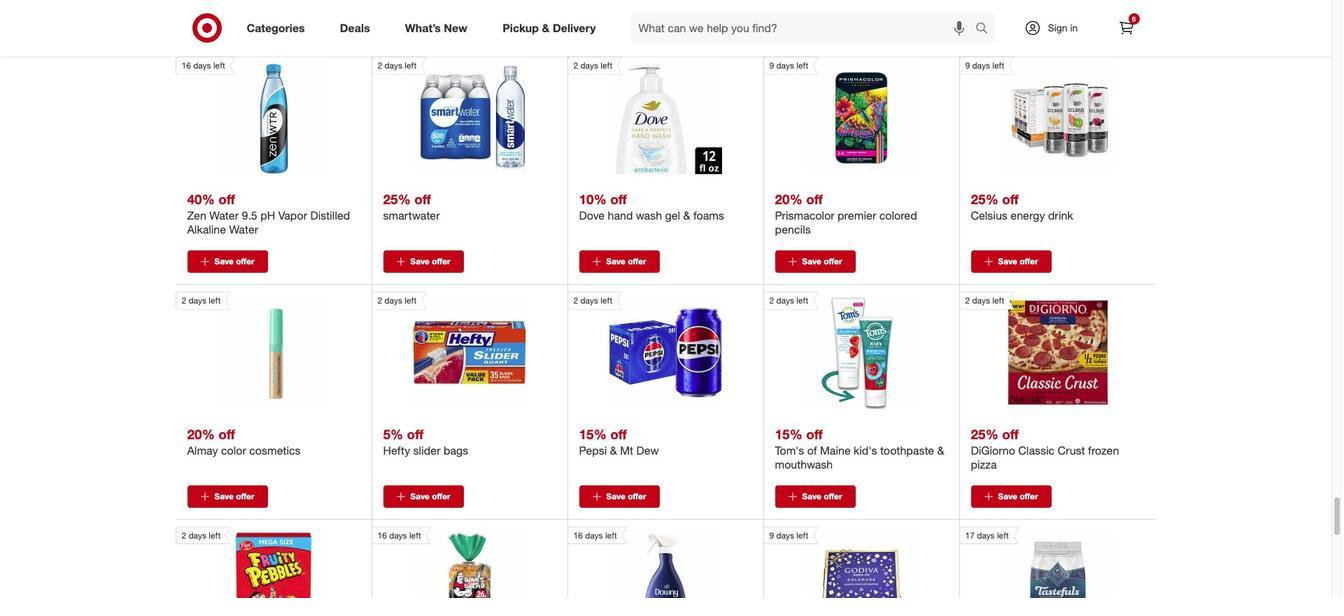 Task type: vqa. For each thing, say whether or not it's contained in the screenshot.
bottom the over
no



Task type: describe. For each thing, give the bounding box(es) containing it.
sign in
[[1048, 22, 1078, 34]]

2 days left button for 10% off dove hand wash gel & foams
[[567, 57, 722, 175]]

save offer for 25% off celsius energy drink
[[998, 256, 1038, 267]]

gel
[[665, 209, 680, 223]]

sign
[[1048, 22, 1068, 34]]

2 days left for 15% off pepsi & mt dew
[[574, 296, 613, 306]]

zen
[[187, 209, 206, 223]]

2 days left button for 25% off smartwater
[[371, 57, 526, 175]]

smartwater
[[383, 209, 440, 223]]

16 days left for the right 16 days left button
[[574, 531, 617, 541]]

9 days left button for 25% off
[[959, 57, 1115, 175]]

left for 25% off smartwater 2 days left button
[[405, 60, 417, 71]]

almay
[[187, 444, 218, 458]]

2 days left button for 25% off digiorno classic crust frozen pizza
[[959, 292, 1115, 410]]

9 for 25% off
[[965, 60, 970, 71]]

sign in link
[[1012, 13, 1100, 43]]

classic
[[1018, 444, 1055, 458]]

save for 10% off dove hand wash gel & foams
[[606, 256, 626, 267]]

ph
[[260, 209, 275, 223]]

tom's
[[775, 444, 804, 458]]

What can we help you find? suggestions appear below search field
[[630, 13, 979, 43]]

dew
[[637, 444, 659, 458]]

save for 25% off smartwater
[[410, 256, 430, 267]]

digiorno
[[971, 444, 1015, 458]]

save offer for 25% off smartwater
[[410, 256, 450, 267]]

left for 9 days left button corresponding to 25% off
[[993, 60, 1004, 71]]

pepsi
[[579, 444, 607, 458]]

15% off pepsi & mt dew
[[579, 426, 659, 458]]

maine
[[820, 444, 851, 458]]

distilled
[[310, 209, 350, 223]]

search
[[969, 22, 1003, 36]]

save left categories
[[214, 21, 234, 32]]

left for the right 16 days left button
[[605, 531, 617, 541]]

save left sign
[[998, 21, 1017, 32]]

40% off zen water 9.5 ph vapor distilled alkaline water
[[187, 191, 350, 237]]

2 days left for 5% off hefty slider bags
[[378, 296, 417, 306]]

40%
[[187, 191, 215, 207]]

6
[[1132, 15, 1136, 23]]

offer for 40% off zen water 9.5 ph vapor distilled alkaline water
[[236, 256, 255, 267]]

25% off celsius energy drink
[[971, 191, 1073, 223]]

of
[[807, 444, 817, 458]]

2 for 25% off digiorno classic crust frozen pizza
[[965, 296, 970, 306]]

what's new link
[[393, 13, 485, 43]]

25% for 25% off smartwater
[[383, 191, 411, 207]]

water left 9.5
[[209, 209, 239, 223]]

dove
[[579, 209, 605, 223]]

1 horizontal spatial 16 days left button
[[371, 527, 526, 598]]

save right 'delivery'
[[606, 21, 626, 32]]

delivery
[[553, 21, 596, 35]]

0 horizontal spatial 16
[[182, 60, 191, 71]]

pickup & delivery link
[[491, 13, 613, 43]]

left for 15% off tom's of maine kid's toothpaste & mouthwash 2 days left button
[[797, 296, 808, 306]]

save for 20% off prismacolor premier colored pencils
[[802, 256, 822, 267]]

save offer for 25% off digiorno classic crust frozen pizza
[[998, 492, 1038, 502]]

2 for 20% off almay color cosmetics
[[182, 296, 186, 306]]

categories link
[[235, 13, 322, 43]]

wash
[[636, 209, 662, 223]]

hefty
[[383, 444, 410, 458]]

15% for 15% off pepsi & mt dew
[[579, 426, 607, 442]]

save for 15% off tom's of maine kid's toothpaste & mouthwash
[[802, 492, 822, 502]]

2 for 5% off hefty slider bags
[[378, 296, 382, 306]]

25% off smartwater
[[383, 191, 440, 223]]

toothpaste
[[880, 444, 934, 458]]

2 horizontal spatial 16
[[574, 531, 583, 541]]

save offer button for 25% off digiorno classic crust frozen pizza
[[971, 486, 1052, 508]]

save offer for 10% off dove hand wash gel & foams
[[606, 256, 646, 267]]

save offer button for 20% off almay color cosmetics
[[187, 486, 268, 508]]

2 days left button for 5% off hefty slider bags
[[371, 292, 526, 410]]

offer for 25% off smartwater
[[432, 256, 450, 267]]

16 days left for 16 days left button to the left
[[182, 60, 225, 71]]

offer for 5% off hefty slider bags
[[432, 492, 450, 502]]

off for 10% off dove hand wash gel & foams
[[610, 191, 627, 207]]

left for middle 16 days left button
[[409, 531, 421, 541]]

& inside 10% off dove hand wash gel & foams
[[683, 209, 690, 223]]

save for 20% off almay color cosmetics
[[214, 492, 234, 502]]

off for 5% off hefty slider bags
[[407, 426, 424, 442]]

search button
[[969, 13, 1003, 46]]

mt
[[620, 444, 633, 458]]

& inside "link"
[[542, 21, 550, 35]]

20% off prismacolor premier colored pencils
[[775, 191, 917, 237]]

pencils
[[775, 223, 811, 237]]

categories
[[247, 21, 305, 35]]

17 days left
[[965, 531, 1009, 541]]

save offer button for 15% off pepsi & mt dew
[[579, 486, 660, 508]]

pickup
[[503, 21, 539, 35]]

offer for 20% off almay color cosmetics
[[236, 492, 255, 502]]

5%
[[383, 426, 403, 442]]

off for 25% off digiorno classic crust frozen pizza
[[1002, 426, 1019, 442]]

save offer for 5% off hefty slider bags
[[410, 492, 450, 502]]

slider
[[413, 444, 441, 458]]

left for 2 days left button corresponding to 25% off digiorno classic crust frozen pizza
[[993, 296, 1004, 306]]

9.5
[[242, 209, 257, 223]]

9 days left for 25%
[[965, 60, 1004, 71]]

save for 15% off pepsi & mt dew
[[606, 492, 626, 502]]

save offer button for 10% off dove hand wash gel & foams
[[579, 251, 660, 273]]

new
[[444, 21, 468, 35]]

energy
[[1011, 209, 1045, 223]]

colored
[[879, 209, 917, 223]]

pizza
[[971, 458, 997, 472]]

cosmetics
[[249, 444, 301, 458]]

left for 17 days left "button"
[[997, 531, 1009, 541]]

20% for 20% off almay color cosmetics
[[187, 426, 215, 442]]

off for 15% off tom's of maine kid's toothpaste & mouthwash
[[806, 426, 823, 442]]

& inside 15% off tom's of maine kid's toothpaste & mouthwash
[[938, 444, 945, 458]]

save offer for 20% off almay color cosmetics
[[214, 492, 255, 502]]

off for 25% off celsius energy drink
[[1002, 191, 1019, 207]]

15% off tom's of maine kid's toothpaste & mouthwash
[[775, 426, 945, 472]]

17 days left button
[[959, 527, 1115, 598]]

alkaline
[[187, 223, 226, 237]]

save offer for 15% off pepsi & mt dew
[[606, 492, 646, 502]]

9 days left for 20%
[[769, 60, 808, 71]]

save for 5% off hefty slider bags
[[410, 492, 430, 502]]

offer for 10% off dove hand wash gel & foams
[[628, 256, 646, 267]]

2 for 25% off smartwater
[[378, 60, 382, 71]]

save for 25% off celsius energy drink
[[998, 256, 1017, 267]]



Task type: locate. For each thing, give the bounding box(es) containing it.
save for 40% off zen water 9.5 ph vapor distilled alkaline water
[[214, 256, 234, 267]]

16 days left button
[[175, 57, 330, 175], [371, 527, 526, 598], [567, 527, 722, 598]]

0 horizontal spatial 20%
[[187, 426, 215, 442]]

20% off almay color cosmetics
[[187, 426, 301, 458]]

& right gel at top
[[683, 209, 690, 223]]

25% for 25% off celsius energy drink
[[971, 191, 999, 207]]

0 horizontal spatial 15%
[[579, 426, 607, 442]]

save down the color
[[214, 492, 234, 502]]

10% off dove hand wash gel & foams
[[579, 191, 724, 223]]

off right 40%
[[218, 191, 235, 207]]

left for 10% off dove hand wash gel & foams 2 days left button
[[601, 60, 613, 71]]

save offer button for 20% off prismacolor premier colored pencils
[[775, 251, 856, 273]]

20%
[[775, 191, 803, 207], [187, 426, 215, 442]]

offer
[[236, 21, 255, 32], [432, 21, 450, 32], [628, 21, 646, 32], [1020, 21, 1038, 32], [236, 256, 255, 267], [432, 256, 450, 267], [628, 256, 646, 267], [824, 256, 842, 267], [1020, 256, 1038, 267], [236, 492, 255, 502], [432, 492, 450, 502], [628, 492, 646, 502], [824, 492, 842, 502], [1020, 492, 1038, 502]]

off inside 20% off almay color cosmetics
[[218, 426, 235, 442]]

2 days left
[[378, 60, 417, 71], [574, 60, 613, 71], [182, 296, 221, 306], [378, 296, 417, 306], [574, 296, 613, 306], [769, 296, 808, 306], [965, 296, 1004, 306], [182, 531, 221, 541]]

25% for 25% off digiorno classic crust frozen pizza
[[971, 426, 999, 442]]

16 days left
[[182, 60, 225, 71], [378, 531, 421, 541], [574, 531, 617, 541]]

off inside 25% off celsius energy drink
[[1002, 191, 1019, 207]]

1 horizontal spatial 15%
[[775, 426, 803, 442]]

hand
[[608, 209, 633, 223]]

save offer button for 25% off smartwater
[[383, 251, 464, 273]]

2 for 15% off tom's of maine kid's toothpaste & mouthwash
[[769, 296, 774, 306]]

left inside "button"
[[997, 531, 1009, 541]]

offer for 25% off digiorno classic crust frozen pizza
[[1020, 492, 1038, 502]]

& right 'pickup'
[[542, 21, 550, 35]]

6 link
[[1111, 13, 1142, 43]]

save offer button for 40% off zen water 9.5 ph vapor distilled alkaline water
[[187, 251, 268, 273]]

off
[[218, 191, 235, 207], [414, 191, 431, 207], [610, 191, 627, 207], [806, 191, 823, 207], [1002, 191, 1019, 207], [218, 426, 235, 442], [407, 426, 424, 442], [610, 426, 627, 442], [806, 426, 823, 442], [1002, 426, 1019, 442]]

save offer for 40% off zen water 9.5 ph vapor distilled alkaline water
[[214, 256, 255, 267]]

15% up 'tom's'
[[775, 426, 803, 442]]

save down hand
[[606, 256, 626, 267]]

& left mt
[[610, 444, 617, 458]]

save down mouthwash
[[802, 492, 822, 502]]

2 days left button for 20% off almay color cosmetics
[[175, 292, 330, 410]]

left for 15% off pepsi & mt dew 2 days left button
[[601, 296, 613, 306]]

2 days left for 25% off smartwater
[[378, 60, 417, 71]]

mouthwash
[[775, 458, 833, 472]]

0 horizontal spatial 16 days left button
[[175, 57, 330, 175]]

water left ph
[[229, 223, 258, 237]]

off inside 15% off tom's of maine kid's toothpaste & mouthwash
[[806, 426, 823, 442]]

off up the color
[[218, 426, 235, 442]]

2 horizontal spatial 16 days left button
[[567, 527, 722, 598]]

9 days left button
[[763, 57, 918, 175], [959, 57, 1115, 175], [763, 527, 918, 598]]

in
[[1070, 22, 1078, 34]]

days inside "button"
[[977, 531, 995, 541]]

vapor
[[278, 209, 307, 223]]

25%
[[383, 191, 411, 207], [971, 191, 999, 207], [971, 426, 999, 442]]

off up hand
[[610, 191, 627, 207]]

save left new
[[410, 21, 430, 32]]

prismacolor
[[775, 209, 835, 223]]

5% off hefty slider bags
[[383, 426, 468, 458]]

10%
[[579, 191, 607, 207]]

celsius
[[971, 209, 1008, 223]]

off for 25% off smartwater
[[414, 191, 431, 207]]

off inside the 15% off pepsi & mt dew
[[610, 426, 627, 442]]

off for 20% off almay color cosmetics
[[218, 426, 235, 442]]

color
[[221, 444, 246, 458]]

2 15% from the left
[[775, 426, 803, 442]]

25% up smartwater
[[383, 191, 411, 207]]

save offer button
[[187, 16, 268, 38], [383, 16, 464, 38], [579, 16, 660, 38], [971, 16, 1052, 38], [187, 251, 268, 273], [383, 251, 464, 273], [579, 251, 660, 273], [775, 251, 856, 273], [971, 251, 1052, 273], [187, 486, 268, 508], [383, 486, 464, 508], [579, 486, 660, 508], [775, 486, 856, 508], [971, 486, 1052, 508]]

left for 2 days left button related to 20% off almay color cosmetics
[[209, 296, 221, 306]]

what's
[[405, 21, 441, 35]]

off inside 5% off hefty slider bags
[[407, 426, 424, 442]]

17
[[965, 531, 975, 541]]

20% up prismacolor
[[775, 191, 803, 207]]

2 days left for 15% off tom's of maine kid's toothpaste & mouthwash
[[769, 296, 808, 306]]

offer for 20% off prismacolor premier colored pencils
[[824, 256, 842, 267]]

bags
[[444, 444, 468, 458]]

9 for 20% off
[[769, 60, 774, 71]]

16
[[182, 60, 191, 71], [378, 531, 387, 541], [574, 531, 583, 541]]

save up 17 days left
[[998, 492, 1017, 502]]

offer for 25% off celsius energy drink
[[1020, 256, 1038, 267]]

20% up almay
[[187, 426, 215, 442]]

off inside '25% off smartwater'
[[414, 191, 431, 207]]

9 days left
[[769, 60, 808, 71], [965, 60, 1004, 71], [769, 531, 808, 541]]

1 horizontal spatial 16
[[378, 531, 387, 541]]

drink
[[1048, 209, 1073, 223]]

off up smartwater
[[414, 191, 431, 207]]

1 15% from the left
[[579, 426, 607, 442]]

2 days left for 20% off almay color cosmetics
[[182, 296, 221, 306]]

off inside 25% off digiorno classic crust frozen pizza
[[1002, 426, 1019, 442]]

save down alkaline
[[214, 256, 234, 267]]

1 horizontal spatial 16 days left
[[378, 531, 421, 541]]

off inside 20% off prismacolor premier colored pencils
[[806, 191, 823, 207]]

what's new
[[405, 21, 468, 35]]

9 days left button for 20% off
[[763, 57, 918, 175]]

15% for 15% off tom's of maine kid's toothpaste & mouthwash
[[775, 426, 803, 442]]

off up mt
[[610, 426, 627, 442]]

save down smartwater
[[410, 256, 430, 267]]

20% inside 20% off prismacolor premier colored pencils
[[775, 191, 803, 207]]

2 days left button for 15% off pepsi & mt dew
[[567, 292, 722, 410]]

9
[[769, 60, 774, 71], [965, 60, 970, 71], [769, 531, 774, 541]]

save offer button for 15% off tom's of maine kid's toothpaste & mouthwash
[[775, 486, 856, 508]]

& right toothpaste
[[938, 444, 945, 458]]

2 days left button
[[371, 57, 526, 175], [567, 57, 722, 175], [175, 292, 330, 410], [371, 292, 526, 410], [567, 292, 722, 410], [763, 292, 918, 410], [959, 292, 1115, 410], [175, 527, 330, 598]]

25% up digiorno
[[971, 426, 999, 442]]

1 horizontal spatial 20%
[[775, 191, 803, 207]]

offer for 15% off pepsi & mt dew
[[628, 492, 646, 502]]

1 vertical spatial 20%
[[187, 426, 215, 442]]

save for 25% off digiorno classic crust frozen pizza
[[998, 492, 1017, 502]]

save offer button for 5% off hefty slider bags
[[383, 486, 464, 508]]

25% inside '25% off smartwater'
[[383, 191, 411, 207]]

off for 20% off prismacolor premier colored pencils
[[806, 191, 823, 207]]

premier
[[838, 209, 876, 223]]

off up slider
[[407, 426, 424, 442]]

off for 15% off pepsi & mt dew
[[610, 426, 627, 442]]

15%
[[579, 426, 607, 442], [775, 426, 803, 442]]

25% off digiorno classic crust frozen pizza
[[971, 426, 1119, 472]]

left for 9 days left button corresponding to 20% off
[[797, 60, 808, 71]]

25% inside 25% off digiorno classic crust frozen pizza
[[971, 426, 999, 442]]

save down mt
[[606, 492, 626, 502]]

frozen
[[1088, 444, 1119, 458]]

save
[[214, 21, 234, 32], [410, 21, 430, 32], [606, 21, 626, 32], [998, 21, 1017, 32], [214, 256, 234, 267], [410, 256, 430, 267], [606, 256, 626, 267], [802, 256, 822, 267], [998, 256, 1017, 267], [214, 492, 234, 502], [410, 492, 430, 502], [606, 492, 626, 502], [802, 492, 822, 502], [998, 492, 1017, 502]]

pickup & delivery
[[503, 21, 596, 35]]

25% up celsius
[[971, 191, 999, 207]]

25% inside 25% off celsius energy drink
[[971, 191, 999, 207]]

save offer for 15% off tom's of maine kid's toothpaste & mouthwash
[[802, 492, 842, 502]]

water
[[209, 209, 239, 223], [229, 223, 258, 237]]

off up 'of'
[[806, 426, 823, 442]]

foams
[[694, 209, 724, 223]]

kid's
[[854, 444, 877, 458]]

save offer for 20% off prismacolor premier colored pencils
[[802, 256, 842, 267]]

2 horizontal spatial 16 days left
[[574, 531, 617, 541]]

0 horizontal spatial 16 days left
[[182, 60, 225, 71]]

left for 2 days left button corresponding to 5% off hefty slider bags
[[405, 296, 417, 306]]

off up energy
[[1002, 191, 1019, 207]]

2 for 15% off pepsi & mt dew
[[574, 296, 578, 306]]

20% inside 20% off almay color cosmetics
[[187, 426, 215, 442]]

save down pencils
[[802, 256, 822, 267]]

15% up pepsi in the bottom left of the page
[[579, 426, 607, 442]]

0 vertical spatial 20%
[[775, 191, 803, 207]]

save offer
[[214, 21, 255, 32], [410, 21, 450, 32], [606, 21, 646, 32], [998, 21, 1038, 32], [214, 256, 255, 267], [410, 256, 450, 267], [606, 256, 646, 267], [802, 256, 842, 267], [998, 256, 1038, 267], [214, 492, 255, 502], [410, 492, 450, 502], [606, 492, 646, 502], [802, 492, 842, 502], [998, 492, 1038, 502]]

15% inside 15% off tom's of maine kid's toothpaste & mouthwash
[[775, 426, 803, 442]]

deals link
[[328, 13, 388, 43]]

2 days left for 10% off dove hand wash gel & foams
[[574, 60, 613, 71]]

&
[[542, 21, 550, 35], [683, 209, 690, 223], [610, 444, 617, 458], [938, 444, 945, 458]]

left
[[213, 60, 225, 71], [405, 60, 417, 71], [601, 60, 613, 71], [797, 60, 808, 71], [993, 60, 1004, 71], [209, 296, 221, 306], [405, 296, 417, 306], [601, 296, 613, 306], [797, 296, 808, 306], [993, 296, 1004, 306], [209, 531, 221, 541], [409, 531, 421, 541], [605, 531, 617, 541], [797, 531, 808, 541], [997, 531, 1009, 541]]

off inside "40% off zen water 9.5 ph vapor distilled alkaline water"
[[218, 191, 235, 207]]

crust
[[1058, 444, 1085, 458]]

save down celsius
[[998, 256, 1017, 267]]

offer for 15% off tom's of maine kid's toothpaste & mouthwash
[[824, 492, 842, 502]]

off inside 10% off dove hand wash gel & foams
[[610, 191, 627, 207]]

2 days left button for 15% off tom's of maine kid's toothpaste & mouthwash
[[763, 292, 918, 410]]

2 days left for 25% off digiorno classic crust frozen pizza
[[965, 296, 1004, 306]]

off for 40% off zen water 9.5 ph vapor distilled alkaline water
[[218, 191, 235, 207]]

save down slider
[[410, 492, 430, 502]]

days
[[193, 60, 211, 71], [385, 60, 402, 71], [581, 60, 598, 71], [776, 60, 794, 71], [972, 60, 990, 71], [189, 296, 206, 306], [385, 296, 402, 306], [581, 296, 598, 306], [776, 296, 794, 306], [972, 296, 990, 306], [189, 531, 206, 541], [389, 531, 407, 541], [585, 531, 603, 541], [776, 531, 794, 541], [977, 531, 995, 541]]

save offer button for 25% off celsius energy drink
[[971, 251, 1052, 273]]

15% inside the 15% off pepsi & mt dew
[[579, 426, 607, 442]]

deals
[[340, 21, 370, 35]]

16 days left for middle 16 days left button
[[378, 531, 421, 541]]

2
[[378, 60, 382, 71], [574, 60, 578, 71], [182, 296, 186, 306], [378, 296, 382, 306], [574, 296, 578, 306], [769, 296, 774, 306], [965, 296, 970, 306], [182, 531, 186, 541]]

2 for 10% off dove hand wash gel & foams
[[574, 60, 578, 71]]

20% for 20% off prismacolor premier colored pencils
[[775, 191, 803, 207]]

off up digiorno
[[1002, 426, 1019, 442]]

left for 16 days left button to the left
[[213, 60, 225, 71]]

& inside the 15% off pepsi & mt dew
[[610, 444, 617, 458]]

off up prismacolor
[[806, 191, 823, 207]]



